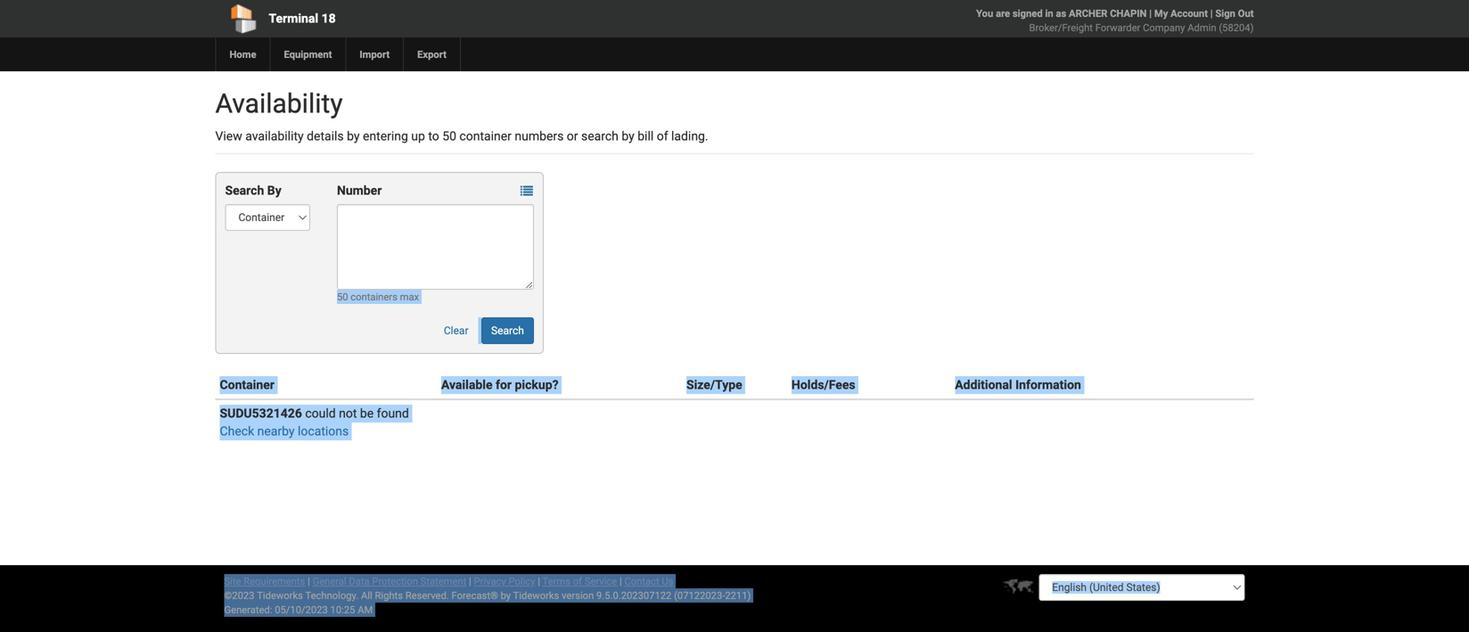 Task type: vqa. For each thing, say whether or not it's contained in the screenshot.
50 to the right
yes



Task type: describe. For each thing, give the bounding box(es) containing it.
general data protection statement link
[[313, 576, 467, 587]]

export link
[[403, 37, 460, 71]]

by inside site requirements | general data protection statement | privacy policy | terms of service | contact us ©2023 tideworks technology. all rights reserved. forecast® by tideworks version 9.5.0.202307122 (07122023-2211) generated: 05/10/2023 10:25 am
[[501, 590, 511, 601]]

data
[[349, 576, 370, 587]]

home link
[[215, 37, 270, 71]]

protection
[[372, 576, 418, 587]]

forecast®
[[452, 590, 498, 601]]

terminal
[[269, 11, 318, 26]]

contact
[[625, 576, 660, 587]]

containers
[[351, 291, 398, 303]]

my account link
[[1155, 8, 1208, 19]]

2211)
[[725, 590, 751, 601]]

equipment
[[284, 49, 332, 60]]

export
[[417, 49, 447, 60]]

equipment link
[[270, 37, 345, 71]]

service
[[585, 576, 617, 587]]

terminal 18 link
[[215, 0, 633, 37]]

forwarder
[[1096, 22, 1141, 33]]

numbers
[[515, 129, 564, 144]]

could
[[305, 406, 336, 421]]

rights
[[375, 590, 403, 601]]

search for search
[[491, 325, 524, 337]]

or
[[567, 129, 578, 144]]

additional information
[[955, 378, 1082, 392]]

0 horizontal spatial 50
[[337, 291, 348, 303]]

in
[[1046, 8, 1054, 19]]

company
[[1143, 22, 1186, 33]]

search by
[[225, 183, 282, 198]]

search button
[[482, 317, 534, 344]]

view availability details by entering up to 50 container numbers or search by bill of lading.
[[215, 129, 709, 144]]

available for pickup?
[[441, 378, 559, 392]]

to
[[428, 129, 439, 144]]

as
[[1056, 8, 1067, 19]]

terminal 18
[[269, 11, 336, 26]]

0 horizontal spatial by
[[347, 129, 360, 144]]

entering
[[363, 129, 408, 144]]

found
[[377, 406, 409, 421]]

sudu5321426
[[220, 406, 302, 421]]

admin
[[1188, 22, 1217, 33]]

18
[[322, 11, 336, 26]]

us
[[662, 576, 674, 587]]

sign
[[1216, 8, 1236, 19]]

| up 9.5.0.202307122
[[620, 576, 622, 587]]

of inside site requirements | general data protection statement | privacy policy | terms of service | contact us ©2023 tideworks technology. all rights reserved. forecast® by tideworks version 9.5.0.202307122 (07122023-2211) generated: 05/10/2023 10:25 am
[[573, 576, 582, 587]]

archer
[[1069, 8, 1108, 19]]

clear
[[444, 325, 469, 337]]

search
[[581, 129, 619, 144]]

| up tideworks at the bottom left of page
[[538, 576, 540, 587]]

©2023 tideworks
[[224, 590, 303, 601]]



Task type: locate. For each thing, give the bounding box(es) containing it.
chapin
[[1110, 8, 1147, 19]]

available
[[441, 378, 493, 392]]

by
[[347, 129, 360, 144], [622, 129, 635, 144], [501, 590, 511, 601]]

by right details
[[347, 129, 360, 144]]

|
[[1150, 8, 1152, 19], [1211, 8, 1213, 19], [308, 576, 310, 587], [469, 576, 472, 587], [538, 576, 540, 587], [620, 576, 622, 587]]

be
[[360, 406, 374, 421]]

by
[[267, 183, 282, 198]]

clear button
[[434, 317, 478, 344]]

am
[[358, 604, 373, 616]]

broker/freight
[[1030, 22, 1093, 33]]

(58204)
[[1219, 22, 1254, 33]]

search right clear button
[[491, 325, 524, 337]]

| left my at the right top of the page
[[1150, 8, 1152, 19]]

10:25
[[330, 604, 355, 616]]

holds/fees
[[792, 378, 856, 392]]

of right bill on the top of page
[[657, 129, 668, 144]]

(07122023-
[[674, 590, 725, 601]]

technology.
[[305, 590, 359, 601]]

terms
[[543, 576, 571, 587]]

max
[[400, 291, 419, 303]]

additional
[[955, 378, 1013, 392]]

1 vertical spatial search
[[491, 325, 524, 337]]

check
[[220, 424, 254, 439]]

by down the privacy policy link
[[501, 590, 511, 601]]

50 left containers
[[337, 291, 348, 303]]

1 vertical spatial 50
[[337, 291, 348, 303]]

availability
[[245, 129, 304, 144]]

my
[[1155, 8, 1168, 19]]

0 vertical spatial of
[[657, 129, 668, 144]]

05/10/2023
[[275, 604, 328, 616]]

1 vertical spatial of
[[573, 576, 582, 587]]

50 containers max
[[337, 291, 419, 303]]

site
[[224, 576, 241, 587]]

pickup?
[[515, 378, 559, 392]]

1 horizontal spatial 50
[[443, 129, 457, 144]]

2 horizontal spatial by
[[622, 129, 635, 144]]

0 horizontal spatial of
[[573, 576, 582, 587]]

search
[[225, 183, 264, 198], [491, 325, 524, 337]]

you are signed in as archer chapin | my account | sign out broker/freight forwarder company admin (58204)
[[977, 8, 1254, 33]]

site requirements link
[[224, 576, 305, 587]]

requirements
[[244, 576, 305, 587]]

1 horizontal spatial of
[[657, 129, 668, 144]]

1 horizontal spatial search
[[491, 325, 524, 337]]

1 horizontal spatial by
[[501, 590, 511, 601]]

0 vertical spatial search
[[225, 183, 264, 198]]

| left the general
[[308, 576, 310, 587]]

availability
[[215, 88, 343, 119]]

you
[[977, 8, 994, 19]]

sudu5321426 could not be found check nearby locations
[[220, 406, 409, 439]]

policy
[[509, 576, 535, 587]]

site requirements | general data protection statement | privacy policy | terms of service | contact us ©2023 tideworks technology. all rights reserved. forecast® by tideworks version 9.5.0.202307122 (07122023-2211) generated: 05/10/2023 10:25 am
[[224, 576, 751, 616]]

bill
[[638, 129, 654, 144]]

all
[[361, 590, 373, 601]]

account
[[1171, 8, 1208, 19]]

are
[[996, 8, 1010, 19]]

of up version
[[573, 576, 582, 587]]

out
[[1238, 8, 1254, 19]]

terms of service link
[[543, 576, 617, 587]]

privacy
[[474, 576, 506, 587]]

for
[[496, 378, 512, 392]]

generated:
[[224, 604, 272, 616]]

9.5.0.202307122
[[597, 590, 672, 601]]

container
[[460, 129, 512, 144]]

container
[[220, 378, 275, 392]]

up
[[411, 129, 425, 144]]

| left sign
[[1211, 8, 1213, 19]]

by left bill on the top of page
[[622, 129, 635, 144]]

| up 'forecast®'
[[469, 576, 472, 587]]

search for search by
[[225, 183, 264, 198]]

50
[[443, 129, 457, 144], [337, 291, 348, 303]]

statement
[[421, 576, 467, 587]]

not
[[339, 406, 357, 421]]

reserved.
[[406, 590, 449, 601]]

of
[[657, 129, 668, 144], [573, 576, 582, 587]]

tideworks
[[513, 590, 559, 601]]

0 horizontal spatial search
[[225, 183, 264, 198]]

view
[[215, 129, 242, 144]]

contact us link
[[625, 576, 674, 587]]

0 vertical spatial 50
[[443, 129, 457, 144]]

lading.
[[672, 129, 709, 144]]

nearby
[[257, 424, 295, 439]]

locations
[[298, 424, 349, 439]]

number
[[337, 183, 382, 198]]

version
[[562, 590, 594, 601]]

home
[[230, 49, 256, 60]]

search inside button
[[491, 325, 524, 337]]

information
[[1016, 378, 1082, 392]]

general
[[313, 576, 347, 587]]

import
[[360, 49, 390, 60]]

check nearby locations link
[[220, 424, 349, 439]]

signed
[[1013, 8, 1043, 19]]

search left "by"
[[225, 183, 264, 198]]

details
[[307, 129, 344, 144]]

import link
[[345, 37, 403, 71]]

sign out link
[[1216, 8, 1254, 19]]

Number text field
[[337, 204, 534, 290]]

privacy policy link
[[474, 576, 535, 587]]

size/type
[[687, 378, 743, 392]]

50 right to
[[443, 129, 457, 144]]



